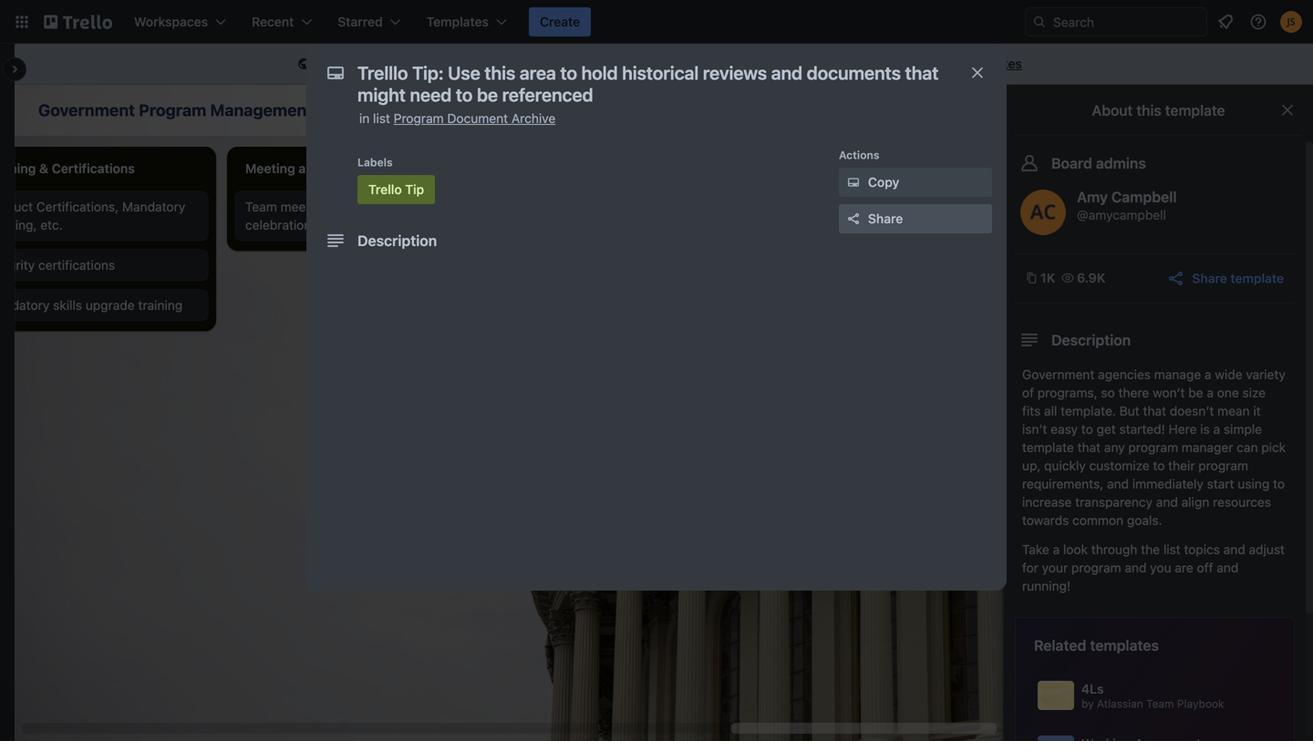 Task type: locate. For each thing, give the bounding box(es) containing it.
0 horizontal spatial create
[[540, 14, 580, 29]]

amy campbell link
[[1078, 188, 1178, 206]]

1 horizontal spatial program
[[394, 111, 444, 126]]

0 vertical spatial is
[[345, 56, 355, 71]]

0 vertical spatial this
[[1137, 102, 1162, 119]]

john smith (johnsmith38824343) image
[[1281, 11, 1303, 33]]

create inside button
[[540, 14, 580, 29]]

0 vertical spatial create
[[540, 14, 580, 29]]

primary element
[[0, 0, 1314, 44]]

be up doesn't
[[1189, 386, 1204, 401]]

simple
[[1224, 422, 1263, 437]]

the up you
[[1142, 542, 1161, 558]]

need
[[827, 247, 857, 262]]

1 horizontal spatial list
[[1164, 542, 1181, 558]]

program left management
[[139, 100, 207, 120]]

0 horizontal spatial program
[[139, 100, 207, 120]]

amy campbell (amycampbell) image
[[920, 98, 945, 123]]

1 vertical spatial for
[[1023, 561, 1039, 576]]

here
[[1169, 422, 1198, 437]]

on
[[529, 56, 543, 71]]

0 vertical spatial templates
[[963, 56, 1023, 71]]

goals.
[[1128, 513, 1163, 528]]

0 horizontal spatial team
[[245, 199, 277, 214]]

board link
[[455, 96, 533, 125]]

team up celebrations,
[[245, 199, 277, 214]]

1 vertical spatial team
[[1147, 698, 1175, 711]]

topics
[[1185, 542, 1221, 558]]

template inside create board from template link
[[801, 56, 854, 71]]

0 vertical spatial share
[[869, 211, 904, 226]]

their
[[1169, 459, 1196, 474]]

1 vertical spatial this
[[855, 210, 876, 225]]

board down 'anyone'
[[486, 103, 522, 118]]

reviews
[[821, 229, 865, 244]]

create board from template link
[[676, 49, 865, 78]]

a left public
[[358, 56, 365, 71]]

share inside button
[[869, 211, 904, 226]]

create up on
[[540, 14, 580, 29]]

program right in
[[394, 111, 444, 126]]

are
[[1176, 561, 1194, 576]]

variety
[[1247, 367, 1286, 382]]

program
[[139, 100, 207, 120], [394, 111, 444, 126]]

list right in
[[373, 111, 390, 126]]

1 horizontal spatial description
[[1052, 332, 1132, 349]]

program
[[1129, 440, 1179, 455], [1199, 459, 1249, 474], [1072, 561, 1122, 576]]

program down started!
[[1129, 440, 1179, 455]]

is
[[345, 56, 355, 71], [1201, 422, 1211, 437]]

share
[[869, 211, 904, 226], [1193, 271, 1228, 286]]

program up start
[[1199, 459, 1249, 474]]

program document archive link
[[394, 111, 556, 126]]

government for government program management
[[38, 100, 135, 120]]

that down "get"
[[1078, 440, 1101, 455]]

4ls by atlassian team playbook
[[1082, 682, 1225, 711]]

sm image
[[295, 56, 313, 74]]

0 vertical spatial the
[[547, 56, 566, 71]]

related
[[1035, 637, 1087, 655]]

size
[[1243, 386, 1267, 401]]

0 horizontal spatial that
[[764, 247, 787, 262]]

1 vertical spatial be
[[1189, 386, 1204, 401]]

programs,
[[1038, 386, 1098, 401]]

templates up 4ls
[[1091, 637, 1160, 655]]

board for board admins
[[1052, 155, 1093, 172]]

0 horizontal spatial board
[[486, 103, 522, 118]]

1 horizontal spatial this
[[1137, 102, 1162, 119]]

0 horizontal spatial for
[[463, 56, 479, 71]]

one
[[1218, 386, 1240, 401]]

0 horizontal spatial templates
[[963, 56, 1023, 71]]

start
[[1208, 477, 1235, 492]]

be
[[876, 247, 890, 262], [1189, 386, 1204, 401]]

is right this
[[345, 56, 355, 71]]

1 vertical spatial share
[[1193, 271, 1228, 286]]

explore more templates
[[880, 56, 1023, 71]]

government inside text box
[[38, 100, 135, 120]]

0 vertical spatial government
[[38, 100, 135, 120]]

be inside trelllo tip: use this area to hold historical reviews and documents that might need to be referenced
[[876, 247, 890, 262]]

0 horizontal spatial this
[[855, 210, 876, 225]]

program down through
[[1072, 561, 1122, 576]]

this right use
[[855, 210, 876, 225]]

1 vertical spatial templates
[[1091, 637, 1160, 655]]

2 horizontal spatial that
[[1144, 404, 1167, 419]]

referenced
[[894, 247, 958, 262]]

that
[[764, 247, 787, 262], [1144, 404, 1167, 419], [1078, 440, 1101, 455]]

for down the take at the bottom right of page
[[1023, 561, 1039, 576]]

customize views image
[[542, 101, 560, 120]]

this right about
[[1137, 102, 1162, 119]]

team inside team meetings, events, celebrations, etc.
[[245, 199, 277, 214]]

in list program document archive
[[360, 111, 556, 126]]

1 vertical spatial that
[[1144, 404, 1167, 419]]

0 vertical spatial board
[[486, 103, 522, 118]]

0 horizontal spatial description
[[358, 232, 437, 250]]

program inside the take a look through the list topics and adjust for your program and you are off and running!
[[1072, 561, 1122, 576]]

0 vertical spatial that
[[764, 247, 787, 262]]

0 horizontal spatial program
[[1072, 561, 1122, 576]]

and
[[869, 229, 891, 244], [1108, 477, 1130, 492], [1157, 495, 1179, 510], [1224, 542, 1246, 558], [1125, 561, 1147, 576], [1218, 561, 1239, 576]]

trelllo tip: use this area to hold historical reviews and documents that might need to be referenced
[[764, 210, 960, 262]]

immediately
[[1133, 477, 1204, 492]]

to up immediately
[[1154, 459, 1166, 474]]

all
[[1045, 404, 1058, 419]]

2 vertical spatial that
[[1078, 440, 1101, 455]]

create board from template
[[687, 56, 854, 71]]

to left copy.
[[619, 56, 630, 71]]

1 horizontal spatial program
[[1129, 440, 1179, 455]]

create for create board from template
[[687, 56, 727, 71]]

common
[[1073, 513, 1124, 528]]

started!
[[1120, 422, 1166, 437]]

team meetings, events, celebrations, etc.
[[245, 199, 385, 233]]

is up manager
[[1201, 422, 1211, 437]]

explore more templates link
[[869, 49, 1034, 78]]

1 horizontal spatial the
[[1142, 542, 1161, 558]]

0 horizontal spatial share
[[869, 211, 904, 226]]

0 vertical spatial program
[[1129, 440, 1179, 455]]

share template button
[[1168, 269, 1285, 288]]

description
[[358, 232, 437, 250], [1052, 332, 1132, 349]]

fits
[[1023, 404, 1041, 419]]

area
[[880, 210, 905, 225]]

the right on
[[547, 56, 566, 71]]

list up you
[[1164, 542, 1181, 558]]

1 horizontal spatial board
[[1052, 155, 1093, 172]]

admins
[[1097, 155, 1147, 172]]

None text field
[[349, 57, 951, 111]]

1 horizontal spatial government
[[1023, 367, 1095, 382]]

a left one
[[1208, 386, 1214, 401]]

archive
[[512, 111, 556, 126]]

1 horizontal spatial share
[[1193, 271, 1228, 286]]

government inside government agencies manage a wide variety of programs, so there won't be a one size fits all template. but that doesn't mean it isn't easy to get started!  here is a simple template that any program manager can pick up, quickly customize to their program requirements, and immediately start using to increase transparency and align resources towards common goals.
[[1023, 367, 1095, 382]]

a
[[358, 56, 365, 71], [1205, 367, 1212, 382], [1208, 386, 1214, 401], [1214, 422, 1221, 437], [1054, 542, 1060, 558]]

1 horizontal spatial team
[[1147, 698, 1175, 711]]

wide
[[1216, 367, 1243, 382]]

be inside government agencies manage a wide variety of programs, so there won't be a one size fits all template. but that doesn't mean it isn't easy to get started!  here is a simple template that any program manager can pick up, quickly customize to their program requirements, and immediately start using to increase transparency and align resources towards common goals.
[[1189, 386, 1204, 401]]

government
[[38, 100, 135, 120], [1023, 367, 1095, 382]]

celebrations,
[[245, 218, 322, 233]]

anyone
[[483, 56, 525, 71]]

0 horizontal spatial be
[[876, 247, 890, 262]]

1 vertical spatial the
[[1142, 542, 1161, 558]]

description down events,
[[358, 232, 437, 250]]

0 vertical spatial list
[[373, 111, 390, 126]]

a up your
[[1054, 542, 1060, 558]]

templates up amy campbell (amycampbell26) icon at right
[[963, 56, 1023, 71]]

events,
[[342, 199, 385, 214]]

using
[[1239, 477, 1270, 492]]

0 vertical spatial be
[[876, 247, 890, 262]]

1 horizontal spatial create
[[687, 56, 727, 71]]

share inside button
[[1193, 271, 1228, 286]]

agencies
[[1099, 367, 1152, 382]]

for left 'anyone'
[[463, 56, 479, 71]]

by
[[1082, 698, 1095, 711]]

1 horizontal spatial for
[[1023, 561, 1039, 576]]

that down historical
[[764, 247, 787, 262]]

0 vertical spatial for
[[463, 56, 479, 71]]

and down the area
[[869, 229, 891, 244]]

1 vertical spatial create
[[687, 56, 727, 71]]

the inside the take a look through the list topics and adjust for your program and you are off and running!
[[1142, 542, 1161, 558]]

1 vertical spatial is
[[1201, 422, 1211, 437]]

to
[[619, 56, 630, 71], [909, 210, 920, 225], [860, 247, 872, 262], [1082, 422, 1094, 437], [1154, 459, 1166, 474], [1274, 477, 1286, 492]]

sm image
[[845, 173, 863, 192]]

1 horizontal spatial is
[[1201, 422, 1211, 437]]

the
[[547, 56, 566, 71], [1142, 542, 1161, 558]]

any
[[1105, 440, 1126, 455]]

create button
[[529, 7, 591, 36]]

2 vertical spatial program
[[1072, 561, 1122, 576]]

to right the area
[[909, 210, 920, 225]]

campbell
[[1112, 188, 1178, 206]]

that up started!
[[1144, 404, 1167, 419]]

1 vertical spatial description
[[1052, 332, 1132, 349]]

create left 'board'
[[687, 56, 727, 71]]

template inside government agencies manage a wide variety of programs, so there won't be a one size fits all template. but that doesn't mean it isn't easy to get started!  here is a simple template that any program manager can pick up, quickly customize to their program requirements, and immediately start using to increase transparency and align resources towards common goals.
[[1023, 440, 1075, 455]]

1 vertical spatial government
[[1023, 367, 1095, 382]]

1 horizontal spatial be
[[1189, 386, 1204, 401]]

to right using at the bottom
[[1274, 477, 1286, 492]]

2 horizontal spatial program
[[1199, 459, 1249, 474]]

manager
[[1182, 440, 1234, 455]]

0 horizontal spatial government
[[38, 100, 135, 120]]

to right need at top right
[[860, 247, 872, 262]]

team right atlassian
[[1147, 698, 1175, 711]]

share button
[[839, 204, 993, 234]]

description up agencies
[[1052, 332, 1132, 349]]

related templates
[[1035, 637, 1160, 655]]

and down immediately
[[1157, 495, 1179, 510]]

be down the area
[[876, 247, 890, 262]]

board up amy
[[1052, 155, 1093, 172]]

1 vertical spatial list
[[1164, 542, 1181, 558]]

government agencies manage a wide variety of programs, so there won't be a one size fits all template. but that doesn't mean it isn't easy to get started!  here is a simple template that any program manager can pick up, quickly customize to their program requirements, and immediately start using to increase transparency and align resources towards common goals.
[[1023, 367, 1287, 528]]

0 notifications image
[[1215, 11, 1237, 33]]

0 vertical spatial team
[[245, 199, 277, 214]]

board inside "link"
[[486, 103, 522, 118]]

1 vertical spatial board
[[1052, 155, 1093, 172]]

for
[[463, 56, 479, 71], [1023, 561, 1039, 576]]



Task type: describe. For each thing, give the bounding box(es) containing it.
board
[[731, 56, 766, 71]]

take
[[1023, 542, 1050, 558]]

trelllo
[[764, 210, 799, 225]]

adjust
[[1250, 542, 1286, 558]]

pick
[[1262, 440, 1287, 455]]

increase
[[1023, 495, 1073, 510]]

documents
[[894, 229, 960, 244]]

there
[[1119, 386, 1150, 401]]

etc.
[[325, 218, 347, 233]]

document
[[448, 111, 508, 126]]

search image
[[1033, 15, 1048, 29]]

color: lime, title: "trello tip" element
[[358, 175, 435, 204]]

copy
[[869, 175, 900, 190]]

easy
[[1051, 422, 1079, 437]]

customize
[[1090, 459, 1150, 474]]

quickly
[[1045, 459, 1087, 474]]

and right off
[[1218, 561, 1239, 576]]

this is a public template for anyone on the internet to copy.
[[317, 56, 665, 71]]

isn't
[[1023, 422, 1048, 437]]

template
[[331, 105, 376, 117]]

explore
[[880, 56, 925, 71]]

might
[[790, 247, 824, 262]]

resources
[[1214, 495, 1272, 510]]

open information menu image
[[1250, 13, 1268, 31]]

in
[[360, 111, 370, 126]]

public
[[368, 56, 404, 71]]

star or unstar board image
[[397, 103, 411, 118]]

amy campbell @amycampbell
[[1078, 188, 1178, 223]]

up,
[[1023, 459, 1041, 474]]

and left adjust
[[1224, 542, 1246, 558]]

trelllo tip: use this area to hold historical reviews and documents that might need to be referenced link
[[764, 209, 975, 264]]

through
[[1092, 542, 1138, 558]]

4ls
[[1082, 682, 1104, 697]]

playbook
[[1178, 698, 1225, 711]]

share for share template
[[1193, 271, 1228, 286]]

government program management
[[38, 100, 313, 120]]

atlassian
[[1098, 698, 1144, 711]]

team inside 4ls by atlassian team playbook
[[1147, 698, 1175, 711]]

requirements,
[[1023, 477, 1104, 492]]

1k
[[1041, 271, 1056, 286]]

a up manager
[[1214, 422, 1221, 437]]

1 horizontal spatial templates
[[1091, 637, 1160, 655]]

about this template
[[1093, 102, 1226, 119]]

doesn't
[[1171, 404, 1215, 419]]

public image
[[429, 103, 444, 118]]

hold
[[924, 210, 949, 225]]

mean
[[1218, 404, 1251, 419]]

@amycampbell
[[1078, 208, 1167, 223]]

from
[[769, 56, 798, 71]]

1 vertical spatial program
[[1199, 459, 1249, 474]]

government for government agencies manage a wide variety of programs, so there won't be a one size fits all template. but that doesn't mean it isn't easy to get started!  here is a simple template that any program manager can pick up, quickly customize to their program requirements, and immediately start using to increase transparency and align resources towards common goals.
[[1023, 367, 1095, 382]]

a inside the take a look through the list topics and adjust for your program and you are off and running!
[[1054, 542, 1060, 558]]

amy campbell (amycampbell) image
[[1021, 190, 1067, 235]]

your
[[1043, 561, 1069, 576]]

share for share
[[869, 211, 904, 226]]

amy campbell (amycampbell26) image
[[967, 98, 993, 123]]

use
[[828, 210, 851, 225]]

can
[[1238, 440, 1259, 455]]

amy
[[1078, 188, 1109, 206]]

tip:
[[803, 210, 825, 225]]

it
[[1254, 404, 1262, 419]]

this inside trelllo tip: use this area to hold historical reviews and documents that might need to be referenced
[[855, 210, 876, 225]]

meetings,
[[281, 199, 339, 214]]

and left you
[[1125, 561, 1147, 576]]

off
[[1198, 561, 1214, 576]]

you
[[1151, 561, 1172, 576]]

more
[[928, 56, 959, 71]]

create for create
[[540, 14, 580, 29]]

0 horizontal spatial list
[[373, 111, 390, 126]]

historical
[[764, 229, 817, 244]]

is inside government agencies manage a wide variety of programs, so there won't be a one size fits all template. but that doesn't mean it isn't easy to get started!  here is a simple template that any program manager can pick up, quickly customize to their program requirements, and immediately start using to increase transparency and align resources towards common goals.
[[1201, 422, 1211, 437]]

copy link
[[839, 168, 993, 197]]

internet
[[569, 56, 615, 71]]

copy.
[[634, 56, 665, 71]]

so
[[1102, 386, 1116, 401]]

trello tip
[[369, 182, 424, 197]]

get
[[1097, 422, 1117, 437]]

board for board
[[486, 103, 522, 118]]

a left wide
[[1205, 367, 1212, 382]]

tip
[[405, 182, 424, 197]]

transparency
[[1076, 495, 1153, 510]]

this
[[317, 56, 342, 71]]

and down customize
[[1108, 477, 1130, 492]]

and inside trelllo tip: use this area to hold historical reviews and documents that might need to be referenced
[[869, 229, 891, 244]]

but
[[1120, 404, 1140, 419]]

Board name text field
[[29, 96, 322, 125]]

to down template.
[[1082, 422, 1094, 437]]

template.
[[1061, 404, 1117, 419]]

program inside text box
[[139, 100, 207, 120]]

nicole cvitanovic (nicolecvitanovic) image
[[944, 98, 969, 123]]

1 horizontal spatial that
[[1078, 440, 1101, 455]]

list inside the take a look through the list topics and adjust for your program and you are off and running!
[[1164, 542, 1181, 558]]

trello
[[369, 182, 402, 197]]

towards
[[1023, 513, 1070, 528]]

0 horizontal spatial the
[[547, 56, 566, 71]]

actions
[[839, 149, 880, 162]]

6.9k
[[1078, 271, 1106, 286]]

0 vertical spatial description
[[358, 232, 437, 250]]

take a look through the list topics and adjust for your program and you are off and running!
[[1023, 542, 1286, 594]]

0 horizontal spatial is
[[345, 56, 355, 71]]

Search field
[[1048, 8, 1207, 36]]

look
[[1064, 542, 1089, 558]]

management
[[210, 100, 313, 120]]

for inside the take a look through the list topics and adjust for your program and you are off and running!
[[1023, 561, 1039, 576]]

that inside trelllo tip: use this area to hold historical reviews and documents that might need to be referenced
[[764, 247, 787, 262]]

share template
[[1193, 271, 1285, 286]]

manage
[[1155, 367, 1202, 382]]

template inside share template button
[[1231, 271, 1285, 286]]



Task type: vqa. For each thing, say whether or not it's contained in the screenshot.
Workspace visible image
no



